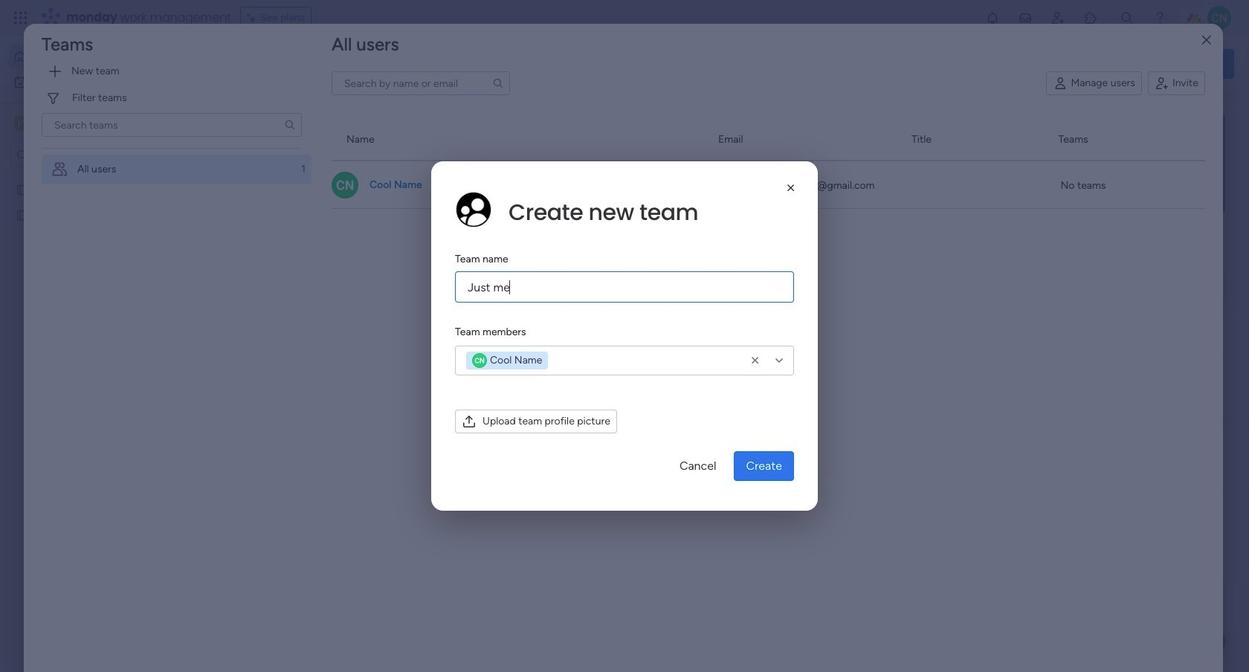 Task type: locate. For each thing, give the bounding box(es) containing it.
option
[[9, 45, 181, 68], [9, 70, 181, 94], [42, 155, 312, 184], [0, 176, 190, 179]]

list box
[[0, 174, 190, 428]]

Enter team name text field
[[455, 271, 794, 303]]

public board image
[[16, 182, 30, 196]]

invite members image
[[1051, 10, 1066, 25]]

None search field
[[332, 72, 510, 95]]

search image for search by name or email search box
[[492, 78, 504, 89]]

search everything image
[[1120, 10, 1135, 25]]

0 element
[[380, 354, 398, 372], [380, 354, 398, 372]]

search image
[[492, 78, 504, 89], [284, 119, 296, 131]]

monday marketplace image
[[1084, 10, 1099, 25]]

help center element
[[1012, 427, 1235, 486]]

notifications image
[[986, 10, 1000, 25]]

1 horizontal spatial search image
[[492, 78, 504, 89]]

0 horizontal spatial search image
[[284, 119, 296, 131]]

close image
[[784, 181, 799, 196]]

1 horizontal spatial public board image
[[494, 271, 510, 288]]

1 vertical spatial search image
[[284, 119, 296, 131]]

Search teams search field
[[42, 113, 302, 137]]

add to favorites image
[[689, 272, 704, 287]]

workspace image
[[14, 115, 29, 132]]

dialog
[[0, 0, 1250, 672]]

public board image up the component image
[[494, 271, 510, 288]]

cool name element
[[466, 352, 548, 370]]

None search field
[[42, 113, 302, 137]]

cool name image
[[1208, 6, 1232, 30]]

public board image
[[16, 208, 30, 222], [494, 271, 510, 288]]

Search in workspace field
[[31, 147, 124, 164]]

cool name image
[[332, 171, 359, 198]]

0 horizontal spatial public board image
[[16, 208, 30, 222]]

row
[[332, 119, 1206, 161], [332, 161, 1206, 209]]

0 vertical spatial search image
[[492, 78, 504, 89]]

public board image down public board image in the top of the page
[[16, 208, 30, 222]]

0 vertical spatial public board image
[[16, 208, 30, 222]]

workspace selection element
[[14, 115, 124, 134]]

close image
[[1203, 35, 1211, 46]]

grid
[[332, 119, 1206, 672]]

document
[[431, 161, 818, 511]]



Task type: vqa. For each thing, say whether or not it's contained in the screenshot.
Search icon
yes



Task type: describe. For each thing, give the bounding box(es) containing it.
quick search results list box
[[230, 139, 976, 336]]

search image for search teams search box
[[284, 119, 296, 131]]

update feed image
[[1018, 10, 1033, 25]]

templates image image
[[1025, 112, 1221, 215]]

2 row from the top
[[332, 161, 1206, 209]]

1 vertical spatial public board image
[[494, 271, 510, 288]]

close recently visited image
[[230, 121, 248, 139]]

1 row from the top
[[332, 119, 1206, 161]]

help image
[[1153, 10, 1168, 25]]

Search by name or email search field
[[332, 72, 510, 95]]

select product image
[[13, 10, 28, 25]]

add to favorites image
[[444, 272, 458, 287]]

component image
[[494, 295, 508, 308]]

see plans image
[[247, 10, 260, 26]]

getting started element
[[1012, 355, 1235, 415]]



